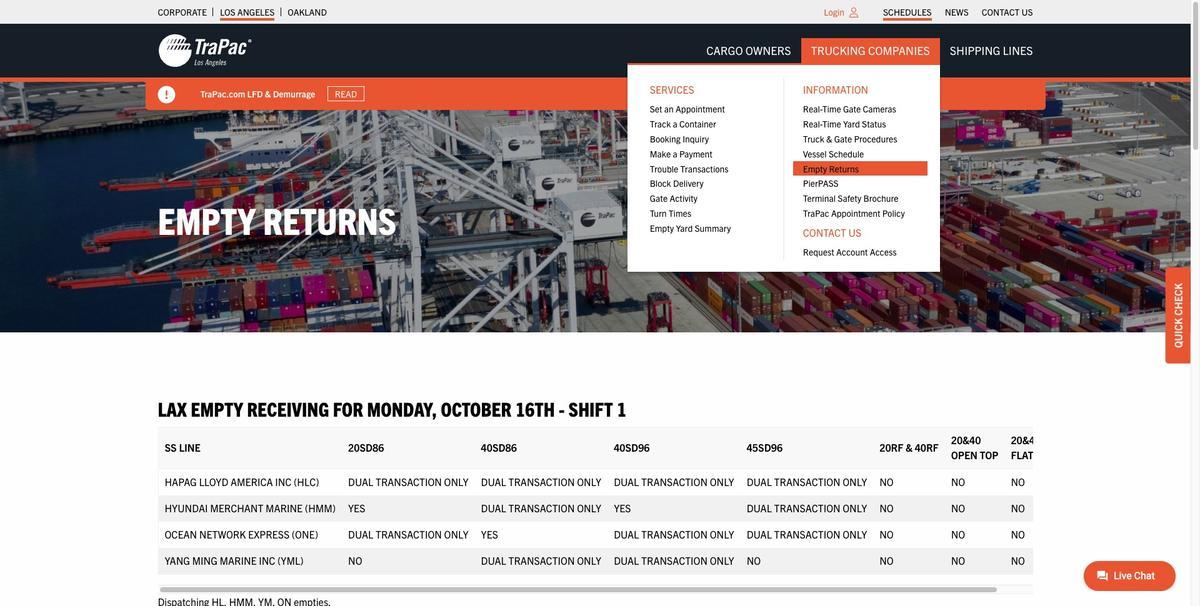 Task type: locate. For each thing, give the bounding box(es) containing it.
hyundai merchant marine (hmm)
[[165, 502, 336, 515]]

time down "information"
[[823, 103, 842, 115]]

solid image
[[158, 86, 175, 104]]

0 vertical spatial real-
[[803, 103, 823, 115]]

trucking companies menu item
[[628, 38, 940, 272]]

appointment up the container
[[676, 103, 725, 115]]

20&40
[[952, 434, 981, 447], [1012, 434, 1041, 447]]

1 vertical spatial marine
[[220, 555, 257, 567]]

1 horizontal spatial 20&40
[[1012, 434, 1041, 447]]

marine down ocean network express (one)
[[220, 555, 257, 567]]

menu for services
[[640, 102, 775, 236]]

gate up real-time yard status link
[[844, 103, 861, 115]]

& right truck
[[827, 133, 833, 144]]

0 vertical spatial time
[[823, 103, 842, 115]]

20&40 for open
[[952, 434, 981, 447]]

top
[[980, 449, 999, 462]]

contact us up lines
[[982, 6, 1033, 18]]

contact for "contact us" 'link' in the trucking companies menu item
[[803, 226, 847, 239]]

turn times link
[[640, 206, 775, 221]]

& inside the real-time gate cameras real-time yard status truck & gate procedures vessel schedule empty returns pierpass terminal safety brochure trapac appointment policy
[[827, 133, 833, 144]]

cameras
[[863, 103, 897, 115]]

inc
[[275, 476, 292, 488], [259, 555, 275, 567]]

2 time from the top
[[823, 118, 842, 130]]

1 vertical spatial &
[[827, 133, 833, 144]]

time
[[823, 103, 842, 115], [823, 118, 842, 130]]

1 horizontal spatial marine
[[266, 502, 303, 515]]

menu containing services
[[628, 63, 940, 272]]

40sd96
[[614, 442, 650, 454]]

0 vertical spatial contact us
[[982, 6, 1033, 18]]

(hlc)
[[294, 476, 319, 488]]

1 vertical spatial inc
[[259, 555, 275, 567]]

vessel schedule link
[[793, 146, 928, 161]]

shipping lines
[[950, 43, 1033, 58]]

appointment down terminal safety brochure link
[[832, 208, 881, 219]]

menu containing real-time gate cameras
[[793, 102, 928, 221]]

terminal safety brochure link
[[793, 191, 928, 206]]

gate inside set an appointment track a container booking inquiry make a payment trouble transactions block delivery gate activity turn times empty yard summary
[[650, 193, 668, 204]]

contact us menu item
[[793, 221, 928, 260]]

a right track
[[673, 118, 678, 130]]

dual
[[348, 476, 374, 488], [481, 476, 506, 488], [614, 476, 639, 488], [747, 476, 772, 488], [481, 502, 506, 515], [747, 502, 772, 515], [348, 528, 374, 541], [614, 528, 639, 541], [747, 528, 772, 541], [481, 555, 506, 567], [614, 555, 639, 567]]

procedures
[[855, 133, 898, 144]]

contact us up request
[[803, 226, 862, 239]]

oakland
[[288, 6, 327, 18]]

transaction
[[376, 476, 442, 488], [509, 476, 575, 488], [642, 476, 708, 488], [775, 476, 841, 488], [509, 502, 575, 515], [775, 502, 841, 515], [376, 528, 442, 541], [642, 528, 708, 541], [775, 528, 841, 541], [509, 555, 575, 567], [642, 555, 708, 567]]

a right make
[[673, 148, 678, 159]]

1 vertical spatial real-
[[803, 118, 823, 130]]

1 horizontal spatial us
[[1022, 6, 1033, 18]]

booking inquiry link
[[640, 131, 775, 146]]

1 horizontal spatial contact us
[[982, 6, 1033, 18]]

0 vertical spatial gate
[[844, 103, 861, 115]]

1 horizontal spatial appointment
[[832, 208, 881, 219]]

contact inside menu item
[[803, 226, 847, 239]]

corporate
[[158, 6, 207, 18]]

0 horizontal spatial yard
[[676, 222, 693, 234]]

banner containing cargo owners
[[0, 24, 1201, 272]]

inc left the (yml)
[[259, 555, 275, 567]]

1 vertical spatial contact us
[[803, 226, 862, 239]]

marine up express on the left
[[266, 502, 303, 515]]

yard down the times
[[676, 222, 693, 234]]

0 vertical spatial marine
[[266, 502, 303, 515]]

gate up the turn
[[650, 193, 668, 204]]

0 horizontal spatial contact
[[803, 226, 847, 239]]

& right 20rf
[[906, 442, 913, 454]]

request account access link
[[793, 245, 928, 260]]

empty
[[803, 163, 828, 174], [158, 197, 256, 242], [650, 222, 674, 234]]

menu containing set an appointment
[[640, 102, 775, 236]]

real-time gate cameras link
[[793, 102, 928, 117]]

menu
[[628, 63, 940, 272], [640, 102, 775, 236], [793, 102, 928, 221]]

returns
[[830, 163, 859, 174], [263, 197, 397, 242]]

16th
[[516, 396, 555, 421]]

activity
[[670, 193, 698, 204]]

quick check link
[[1166, 268, 1191, 364]]

contact
[[982, 6, 1020, 18], [803, 226, 847, 239]]

menu bar
[[877, 3, 1040, 21], [628, 38, 1043, 272]]

lloyd
[[199, 476, 228, 488]]

gate
[[844, 103, 861, 115], [835, 133, 853, 144], [650, 193, 668, 204]]

gate up schedule
[[835, 133, 853, 144]]

yard down real-time gate cameras "link"
[[844, 118, 860, 130]]

& right lfd
[[265, 88, 271, 99]]

contact us for the top "contact us" 'link'
[[982, 6, 1033, 18]]

2 20&40 from the left
[[1012, 434, 1041, 447]]

1 horizontal spatial &
[[827, 133, 833, 144]]

(yml)
[[278, 555, 304, 567]]

only
[[444, 476, 469, 488], [577, 476, 602, 488], [710, 476, 735, 488], [843, 476, 868, 488], [577, 502, 602, 515], [843, 502, 868, 515], [444, 528, 469, 541], [710, 528, 735, 541], [843, 528, 868, 541], [577, 555, 602, 567], [710, 555, 735, 567]]

marine
[[266, 502, 303, 515], [220, 555, 257, 567]]

0 horizontal spatial marine
[[220, 555, 257, 567]]

contact up request
[[803, 226, 847, 239]]

us inside menu item
[[849, 226, 862, 239]]

0 vertical spatial menu bar
[[877, 3, 1040, 21]]

contact us link inside trucking companies menu item
[[793, 221, 928, 245]]

delivery
[[674, 178, 704, 189]]

contact us inside 'link'
[[803, 226, 862, 239]]

schedule
[[829, 148, 864, 159]]

1 horizontal spatial empty
[[650, 222, 674, 234]]

20rf
[[880, 442, 904, 454]]

turn
[[650, 208, 667, 219]]

1 horizontal spatial contact us link
[[982, 3, 1033, 21]]

real-time yard status link
[[793, 117, 928, 131]]

0 horizontal spatial 20&40
[[952, 434, 981, 447]]

1 vertical spatial time
[[823, 118, 842, 130]]

news
[[945, 6, 969, 18]]

gate activity link
[[640, 191, 775, 206]]

dual transaction only
[[348, 476, 469, 488], [481, 476, 602, 488], [614, 476, 735, 488], [747, 476, 868, 488], [481, 502, 602, 515], [747, 502, 868, 515], [348, 528, 469, 541], [614, 528, 735, 541], [747, 528, 868, 541], [481, 555, 602, 567], [614, 555, 735, 567]]

1 vertical spatial contact us link
[[793, 221, 928, 245]]

0 horizontal spatial returns
[[263, 197, 397, 242]]

transactions
[[681, 163, 729, 174]]

ss
[[165, 442, 177, 454]]

ocean network express (one)
[[165, 528, 318, 541]]

1 vertical spatial appointment
[[832, 208, 881, 219]]

0 vertical spatial a
[[673, 118, 678, 130]]

1 vertical spatial menu bar
[[628, 38, 1043, 272]]

los
[[220, 6, 236, 18]]

summary
[[695, 222, 731, 234]]

0 horizontal spatial yes
[[348, 502, 365, 515]]

0 vertical spatial yard
[[844, 118, 860, 130]]

1 horizontal spatial contact
[[982, 6, 1020, 18]]

no
[[880, 476, 894, 488], [952, 476, 966, 488], [1012, 476, 1026, 488], [880, 502, 894, 515], [952, 502, 966, 515], [1012, 502, 1026, 515], [880, 528, 894, 541], [952, 528, 966, 541], [1012, 528, 1026, 541], [348, 555, 362, 567], [747, 555, 761, 567], [880, 555, 894, 567], [952, 555, 966, 567], [1012, 555, 1026, 567]]

2 vertical spatial &
[[906, 442, 913, 454]]

&
[[265, 88, 271, 99], [827, 133, 833, 144], [906, 442, 913, 454]]

1 vertical spatial us
[[849, 226, 862, 239]]

request account access
[[803, 246, 897, 258]]

services menu item
[[640, 78, 775, 236]]

times
[[669, 208, 692, 219]]

1 horizontal spatial returns
[[830, 163, 859, 174]]

20&40 inside 20&40 open top
[[952, 434, 981, 447]]

0 horizontal spatial contact us link
[[793, 221, 928, 245]]

an
[[665, 103, 674, 115]]

1 real- from the top
[[803, 103, 823, 115]]

los angeles image
[[158, 33, 252, 68]]

brochure
[[864, 193, 899, 204]]

set an appointment link
[[640, 102, 775, 117]]

vessel
[[803, 148, 827, 159]]

contact us link up account
[[793, 221, 928, 245]]

inc left (hlc) at the left bottom of the page
[[275, 476, 292, 488]]

banner
[[0, 24, 1201, 272]]

20&40 inside 20&40 flat rack
[[1012, 434, 1041, 447]]

contact for the top "contact us" 'link'
[[982, 6, 1020, 18]]

empty yard summary link
[[640, 221, 775, 236]]

0 vertical spatial us
[[1022, 6, 1033, 18]]

40rf
[[915, 442, 939, 454]]

0 horizontal spatial appointment
[[676, 103, 725, 115]]

0 vertical spatial contact
[[982, 6, 1020, 18]]

block delivery link
[[640, 176, 775, 191]]

truck
[[803, 133, 825, 144]]

0 vertical spatial inc
[[275, 476, 292, 488]]

us up account
[[849, 226, 862, 239]]

0 vertical spatial appointment
[[676, 103, 725, 115]]

merchant
[[210, 502, 264, 515]]

1 vertical spatial yard
[[676, 222, 693, 234]]

1 vertical spatial a
[[673, 148, 678, 159]]

make a payment link
[[640, 146, 775, 161]]

us up lines
[[1022, 6, 1033, 18]]

container
[[680, 118, 717, 130]]

20&40 up flat
[[1012, 434, 1041, 447]]

0 horizontal spatial contact us
[[803, 226, 862, 239]]

contact us link
[[982, 3, 1033, 21], [793, 221, 928, 245]]

1 horizontal spatial yard
[[844, 118, 860, 130]]

0 horizontal spatial &
[[265, 88, 271, 99]]

20rf & 40rf
[[880, 442, 939, 454]]

policy
[[883, 208, 905, 219]]

us
[[1022, 6, 1033, 18], [849, 226, 862, 239]]

0 vertical spatial returns
[[830, 163, 859, 174]]

cargo owners
[[707, 43, 791, 58]]

yard inside set an appointment track a container booking inquiry make a payment trouble transactions block delivery gate activity turn times empty yard summary
[[676, 222, 693, 234]]

schedules link
[[884, 3, 932, 21]]

us for the top "contact us" 'link'
[[1022, 6, 1033, 18]]

network
[[199, 528, 246, 541]]

time up truck
[[823, 118, 842, 130]]

trapac
[[803, 208, 830, 219]]

inc for (hlc)
[[275, 476, 292, 488]]

information menu item
[[793, 78, 928, 221]]

0 horizontal spatial us
[[849, 226, 862, 239]]

empty returns
[[158, 197, 397, 242]]

contact up "shipping lines" on the right
[[982, 6, 1020, 18]]

yard
[[844, 118, 860, 130], [676, 222, 693, 234]]

a
[[673, 118, 678, 130], [673, 148, 678, 159]]

trapac.com
[[200, 88, 245, 99]]

lax
[[158, 396, 187, 421]]

empty inside set an appointment track a container booking inquiry make a payment trouble transactions block delivery gate activity turn times empty yard summary
[[650, 222, 674, 234]]

empty
[[191, 396, 243, 421]]

20&40 up open at the bottom right
[[952, 434, 981, 447]]

1 vertical spatial contact
[[803, 226, 847, 239]]

contact us
[[982, 6, 1033, 18], [803, 226, 862, 239]]

contact us link up lines
[[982, 3, 1033, 21]]

1 vertical spatial returns
[[263, 197, 397, 242]]

45sd96
[[747, 442, 783, 454]]

real-
[[803, 103, 823, 115], [803, 118, 823, 130]]

1 20&40 from the left
[[952, 434, 981, 447]]

2 vertical spatial gate
[[650, 193, 668, 204]]

flat
[[1012, 449, 1034, 462]]

2 horizontal spatial empty
[[803, 163, 828, 174]]



Task type: describe. For each thing, give the bounding box(es) containing it.
quick check
[[1173, 283, 1185, 348]]

payment
[[680, 148, 713, 159]]

companies
[[869, 43, 930, 58]]

us for "contact us" 'link' in the trucking companies menu item
[[849, 226, 862, 239]]

read link
[[328, 86, 364, 101]]

empty inside the real-time gate cameras real-time yard status truck & gate procedures vessel schedule empty returns pierpass terminal safety brochure trapac appointment policy
[[803, 163, 828, 174]]

express
[[248, 528, 290, 541]]

20&40 flat rack
[[1012, 434, 1062, 462]]

returns inside the real-time gate cameras real-time yard status truck & gate procedures vessel schedule empty returns pierpass terminal safety brochure trapac appointment policy
[[830, 163, 859, 174]]

los angeles
[[220, 6, 275, 18]]

trapac.com lfd & demurrage
[[200, 88, 315, 99]]

lines
[[1003, 43, 1033, 58]]

appointment inside the real-time gate cameras real-time yard status truck & gate procedures vessel schedule empty returns pierpass terminal safety brochure trapac appointment policy
[[832, 208, 881, 219]]

2 horizontal spatial yes
[[614, 502, 631, 515]]

real-time gate cameras real-time yard status truck & gate procedures vessel schedule empty returns pierpass terminal safety brochure trapac appointment policy
[[803, 103, 905, 219]]

1
[[617, 396, 627, 421]]

access
[[870, 246, 897, 258]]

make
[[650, 148, 671, 159]]

hyundai
[[165, 502, 208, 515]]

menu for trucking companies
[[628, 63, 940, 272]]

menu bar containing cargo owners
[[628, 38, 1043, 272]]

oakland link
[[288, 3, 327, 21]]

hapag
[[165, 476, 197, 488]]

yard inside the real-time gate cameras real-time yard status truck & gate procedures vessel schedule empty returns pierpass terminal safety brochure trapac appointment policy
[[844, 118, 860, 130]]

ss line
[[165, 442, 201, 454]]

2 horizontal spatial &
[[906, 442, 913, 454]]

hapag lloyd america inc (hlc)
[[165, 476, 319, 488]]

0 vertical spatial contact us link
[[982, 3, 1033, 21]]

appointment inside set an appointment track a container booking inquiry make a payment trouble transactions block delivery gate activity turn times empty yard summary
[[676, 103, 725, 115]]

lfd
[[247, 88, 263, 99]]

corporate link
[[158, 3, 207, 21]]

ocean
[[165, 528, 197, 541]]

news link
[[945, 3, 969, 21]]

cargo owners link
[[697, 38, 801, 63]]

(hmm)
[[305, 502, 336, 515]]

menu bar containing schedules
[[877, 3, 1040, 21]]

40sd86
[[481, 442, 517, 454]]

october
[[441, 396, 512, 421]]

america
[[231, 476, 273, 488]]

terminal
[[803, 193, 836, 204]]

status
[[862, 118, 887, 130]]

services
[[650, 83, 695, 96]]

booking
[[650, 133, 681, 144]]

20&40 for flat
[[1012, 434, 1041, 447]]

request
[[803, 246, 835, 258]]

truck & gate procedures link
[[793, 131, 928, 146]]

owners
[[746, 43, 791, 58]]

marine for ming
[[220, 555, 257, 567]]

los angeles link
[[220, 3, 275, 21]]

safety
[[838, 193, 862, 204]]

demurrage
[[273, 88, 315, 99]]

ming
[[192, 555, 218, 567]]

0 horizontal spatial empty
[[158, 197, 256, 242]]

light image
[[850, 8, 859, 18]]

cargo
[[707, 43, 743, 58]]

check
[[1173, 283, 1185, 316]]

-
[[559, 396, 565, 421]]

contact us for "contact us" 'link' in the trucking companies menu item
[[803, 226, 862, 239]]

1 horizontal spatial yes
[[481, 528, 498, 541]]

1 a from the top
[[673, 118, 678, 130]]

receiving
[[247, 396, 329, 421]]

2 a from the top
[[673, 148, 678, 159]]

0 vertical spatial &
[[265, 88, 271, 99]]

pierpass link
[[793, 176, 928, 191]]

yang
[[165, 555, 190, 567]]

shift
[[569, 396, 613, 421]]

information
[[803, 83, 869, 96]]

trapac appointment policy link
[[793, 206, 928, 221]]

schedules
[[884, 6, 932, 18]]

1 vertical spatial gate
[[835, 133, 853, 144]]

inquiry
[[683, 133, 709, 144]]

pierpass
[[803, 178, 839, 189]]

rack
[[1036, 449, 1062, 462]]

marine for merchant
[[266, 502, 303, 515]]

set
[[650, 103, 663, 115]]

inc for (yml)
[[259, 555, 275, 567]]

track
[[650, 118, 671, 130]]

yang ming marine inc (yml)
[[165, 555, 304, 567]]

quick
[[1173, 318, 1185, 348]]

2 real- from the top
[[803, 118, 823, 130]]

shipping lines link
[[940, 38, 1043, 63]]

track a container link
[[640, 117, 775, 131]]

information link
[[793, 78, 928, 102]]

for
[[333, 396, 363, 421]]

trucking companies
[[811, 43, 930, 58]]

empty returns menu item
[[793, 161, 928, 176]]

empty returns link
[[793, 161, 928, 176]]

20&40 open top
[[952, 434, 999, 462]]

monday,
[[367, 396, 437, 421]]

set an appointment track a container booking inquiry make a payment trouble transactions block delivery gate activity turn times empty yard summary
[[650, 103, 731, 234]]

services link
[[640, 78, 775, 102]]

block
[[650, 178, 672, 189]]

1 time from the top
[[823, 103, 842, 115]]

shipping
[[950, 43, 1001, 58]]

menu for information
[[793, 102, 928, 221]]

line
[[179, 442, 201, 454]]



Task type: vqa. For each thing, say whether or not it's contained in the screenshot.
footer at the bottom of the page
no



